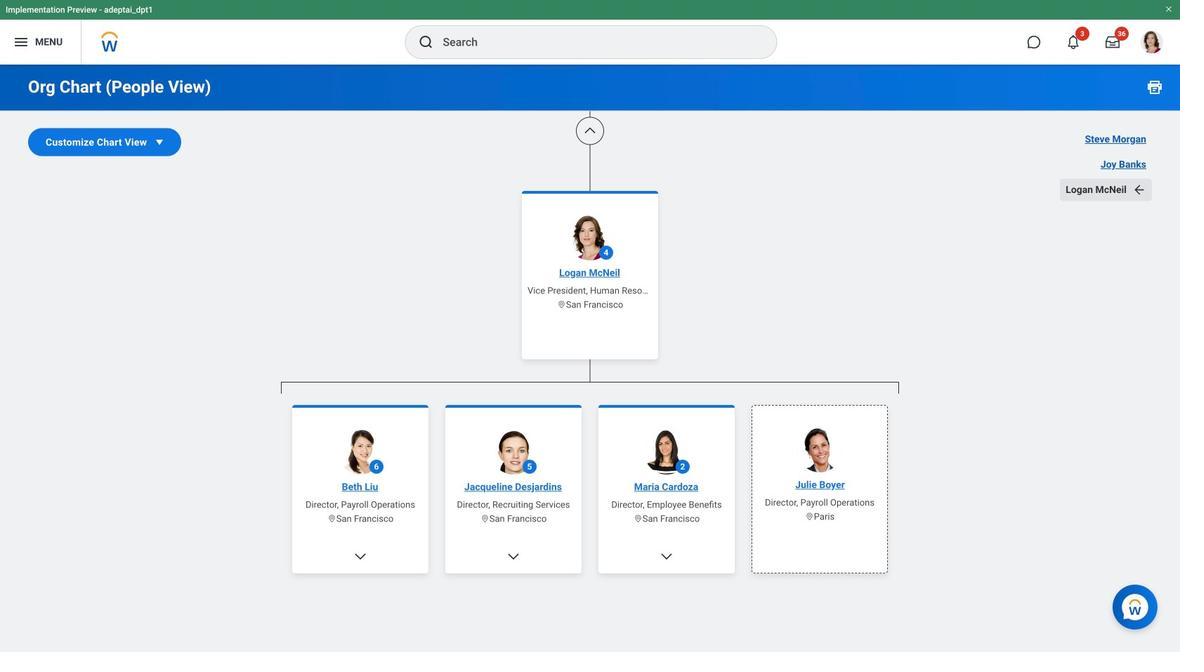 Task type: vqa. For each thing, say whether or not it's contained in the screenshot.
"Feedback" image at the left bottom
no



Task type: locate. For each thing, give the bounding box(es) containing it.
1 horizontal spatial location image
[[634, 515, 643, 524]]

location image for first chevron down icon from left
[[480, 515, 490, 524]]

notifications large image
[[1067, 35, 1081, 49]]

0 horizontal spatial chevron down image
[[507, 550, 521, 564]]

0 horizontal spatial location image
[[480, 515, 490, 524]]

search image
[[418, 34, 435, 51]]

chevron down image
[[507, 550, 521, 564], [660, 550, 674, 564]]

location image
[[805, 513, 814, 522], [480, 515, 490, 524], [634, 515, 643, 524]]

main content
[[0, 0, 1181, 653]]

banner
[[0, 0, 1181, 65]]

1 horizontal spatial chevron down image
[[660, 550, 674, 564]]

2 chevron down image from the left
[[660, 550, 674, 564]]



Task type: describe. For each thing, give the bounding box(es) containing it.
1 chevron down image from the left
[[507, 550, 521, 564]]

inbox large image
[[1106, 35, 1120, 49]]

location image
[[327, 515, 336, 524]]

logan mcneil, logan mcneil, 4 direct reports element
[[281, 394, 899, 653]]

close environment banner image
[[1165, 5, 1174, 13]]

chevron down image
[[353, 550, 368, 564]]

profile logan mcneil image
[[1141, 31, 1164, 56]]

2 horizontal spatial location image
[[805, 513, 814, 522]]

location image for 1st chevron down icon from the right
[[634, 515, 643, 524]]

Search Workday  search field
[[443, 27, 748, 58]]

justify image
[[13, 34, 30, 51]]

chevron up image
[[583, 124, 597, 138]]

caret down image
[[153, 135, 167, 149]]

print org chart image
[[1147, 79, 1164, 96]]

arrow left image
[[1133, 183, 1147, 197]]



